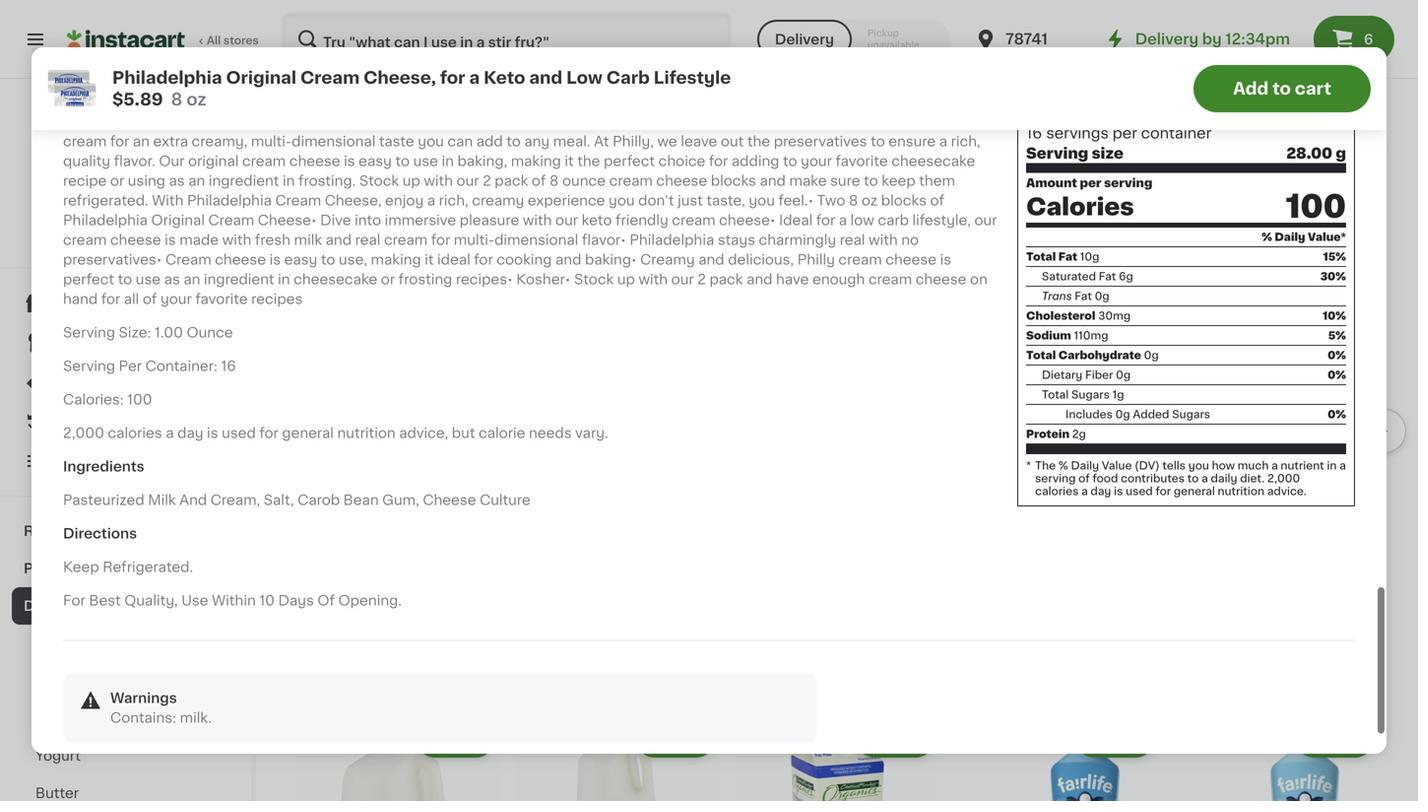 Task type: describe. For each thing, give the bounding box(es) containing it.
a right much
[[1272, 460, 1279, 471]]

advice,
[[399, 426, 449, 440]]

1 vertical spatial 2
[[698, 273, 706, 286]]

carbohydrate
[[1059, 350, 1142, 360]]

instacart logo image
[[67, 28, 185, 51]]

stays
[[718, 233, 756, 247]]

a right the ensure
[[940, 135, 948, 148]]

to up 'make'
[[783, 154, 798, 168]]

in left frosting.
[[283, 174, 295, 188]]

1 horizontal spatial cheesecake
[[892, 154, 976, 168]]

than
[[85, 219, 110, 230]]

for up salt, at the bottom of the page
[[260, 426, 279, 440]]

0 vertical spatial general
[[282, 426, 334, 440]]

fat for total
[[1059, 251, 1078, 262]]

0 vertical spatial serving
[[1105, 177, 1153, 189]]

for down out
[[709, 154, 728, 168]]

salt,
[[264, 493, 294, 507]]

our
[[159, 154, 185, 168]]

philadelphia original whipped cream cheese spread button
[[955, 262, 1160, 574]]

0 horizontal spatial 2
[[483, 174, 491, 188]]

facts
[[1189, 88, 1284, 119]]

0 horizontal spatial it
[[86, 415, 96, 429]]

0 vertical spatial milk
[[904, 115, 932, 129]]

calorie
[[479, 426, 526, 440]]

spo
[[1320, 154, 1342, 165]]

cream inside philadelphia original cream cheese
[[1321, 502, 1367, 516]]

items
[[363, 601, 394, 612]]

0 horizontal spatial 2,000
[[63, 426, 104, 440]]

cheese, up any
[[493, 115, 550, 129]]

our down baking, in the top of the page
[[457, 174, 479, 188]]

1 horizontal spatial making
[[511, 154, 561, 168]]

5 for 5 philadelphia original cream cheese, for a keto and low carb lifestyle
[[307, 476, 321, 497]]

6g
[[1119, 271, 1134, 282]]

cream inside philadelphia original cream cheese, for a keto and low carb lifestyle $5.89 8 oz
[[300, 69, 360, 86]]

0 horizontal spatial real
[[355, 233, 381, 247]]

experience
[[528, 194, 605, 208]]

them
[[920, 174, 956, 188]]

original inside philadelphia original cream cheese, for a keto and low carb lifestyle $5.89 8 oz
[[226, 69, 297, 86]]

0 horizontal spatial sugars
[[1072, 389, 1110, 400]]

you up cheese•
[[749, 194, 775, 208]]

1 vertical spatial pleasure
[[460, 213, 520, 227]]

is up and
[[207, 426, 218, 440]]

to left the ensure
[[871, 135, 885, 148]]

1 vertical spatial milk
[[35, 637, 63, 650]]

1 vertical spatial favorite
[[195, 292, 248, 306]]

saturated fat 6g
[[1042, 271, 1134, 282]]

nsored
[[1342, 154, 1379, 165]]

yogurt
[[35, 749, 81, 763]]

again
[[100, 415, 139, 429]]

0g down 1g at the top of page
[[1116, 409, 1131, 420]]

cream down the than
[[63, 233, 107, 247]]

total for dietary fiber 0g
[[1027, 350, 1057, 360]]

0 horizontal spatial up
[[403, 174, 420, 188]]

to inside * the % daily value (dv) tells you how much a nutrient in a serving of food contributes to a daily diet. 2,000 calories a day is used for general nutrition advice.
[[1188, 473, 1199, 484]]

prices
[[160, 219, 195, 230]]

culture
[[480, 493, 531, 507]]

shop link
[[12, 284, 239, 323]]

0 horizontal spatial easy
[[284, 253, 318, 267]]

lifestyle inside 5 philadelphia original cream cheese, for a keto and low carb lifestyle
[[333, 542, 392, 555]]

a down 2g
[[1082, 486, 1088, 496]]

original inside philadelphia original cream cheese
[[1263, 502, 1317, 516]]

cream up "enough"
[[839, 253, 883, 267]]

0 horizontal spatial milk link
[[12, 625, 239, 662]]

recipe
[[63, 174, 107, 188]]

cheese, inside 5 philadelphia original cream cheese, for a keto and low carb lifestyle
[[296, 522, 353, 536]]

cheese up frosting.
[[289, 154, 340, 168]]

oz inside the dive into immersive pleasure with philadelphia original cream cheese, for a keto and low carb lifestyle.  made with fresh milk and real cream for an extra creamy, multi-dimensional taste you can add to any meal.  at philly, we leave out the preservatives to ensure a rich, quality flavor.  our original cream cheese is easy to use in baking, making it the perfect choice for adding to your favorite cheesecake recipe or using as an ingredient in frosting.  stock up with our 2 pack of 8 ounce cream cheese blocks and make sure to keep them refrigerated.  with philadelphia cream cheese, enjoy a rich, creamy experience you don't just taste, you feel.• two 8 oz blocks of philadelphia original cream cheese• dive into immersive pleasure with our keto friendly cream cheese• ideal for a low carb lifestyle, our cream cheese is made with fresh milk and real cream for multi-dimensional flavor• philadelphia stays charmingly real with no preservatives• cream cheese is easy to use, making it ideal for cooking and baking• creamy and delicious, philly cream cheese is perfect to use as an ingredient in cheesecake or frosting recipes• kosher• stock up with our 2 pack and have enough cream cheese on hand for all of your favorite recipes
[[862, 194, 878, 208]]

1 horizontal spatial milk link
[[296, 659, 342, 683]]

cheese inside 5 kraft american cheese slices
[[622, 502, 676, 516]]

recipes
[[24, 524, 82, 538]]

1 horizontal spatial eggs
[[80, 599, 116, 613]]

cholesterol
[[1027, 310, 1096, 321]]

0 horizontal spatial day
[[177, 426, 203, 440]]

1 vertical spatial dive
[[320, 213, 351, 227]]

delivery for delivery by 12:34pm
[[1136, 32, 1199, 46]]

flavor•
[[582, 233, 626, 247]]

1 horizontal spatial or
[[381, 273, 395, 286]]

cheese•
[[719, 213, 776, 227]]

original down with
[[151, 213, 205, 227]]

1 horizontal spatial easy
[[359, 154, 392, 168]]

0 horizontal spatial used
[[222, 426, 256, 440]]

is up recipes
[[270, 253, 281, 267]]

0 vertical spatial into
[[98, 115, 124, 129]]

3
[[1186, 476, 1200, 497]]

1 vertical spatial the
[[578, 154, 601, 168]]

to left any
[[507, 135, 521, 148]]

to right sure
[[864, 174, 879, 188]]

0 vertical spatial or
[[110, 174, 124, 188]]

0 horizontal spatial pleasure
[[203, 115, 262, 129]]

our down creamy
[[672, 273, 694, 286]]

ounce
[[187, 326, 233, 340]]

a inside 5 philadelphia original cream cheese, for a keto and low carb lifestyle
[[379, 522, 387, 536]]

1 vertical spatial making
[[371, 253, 421, 267]]

directions
[[63, 527, 137, 541]]

service type group
[[758, 20, 951, 59]]

quality,
[[124, 594, 178, 608]]

1 horizontal spatial perfect
[[604, 154, 655, 168]]

extra
[[153, 135, 188, 148]]

1 vertical spatial as
[[164, 273, 180, 286]]

philadelphia down h-
[[63, 213, 148, 227]]

0 horizontal spatial dimensional
[[292, 135, 376, 148]]

1 horizontal spatial sugars
[[1173, 409, 1211, 420]]

for left 'all'
[[101, 292, 120, 306]]

0 horizontal spatial blocks
[[711, 174, 757, 188]]

1 0% from the top
[[1328, 350, 1347, 360]]

cheese down no
[[886, 253, 937, 267]]

0% for includes 0g added sugars
[[1328, 409, 1347, 420]]

0g for total carbohydrate 0g
[[1145, 350, 1159, 360]]

add inside 'button'
[[1335, 278, 1364, 292]]

enough
[[813, 273, 865, 286]]

charmingly
[[759, 233, 837, 247]]

% inside * the % daily value (dv) tells you how much a nutrient in a serving of food contributes to a daily diet. 2,000 calories a day is used for general nutrition advice.
[[1059, 460, 1069, 471]]

0 horizontal spatial dairy & eggs
[[24, 599, 116, 613]]

1 vertical spatial ingredient
[[204, 273, 275, 286]]

nutrition inside * the % daily value (dv) tells you how much a nutrient in a serving of food contributes to a daily diet. 2,000 calories a day is used for general nutrition advice.
[[1218, 486, 1265, 496]]

diet.
[[1241, 473, 1265, 484]]

general inside * the % daily value (dv) tells you how much a nutrient in a serving of food contributes to a daily diet. 2,000 calories a day is used for general nutrition advice.
[[1174, 486, 1216, 496]]

cholesterol 30mg
[[1027, 310, 1131, 321]]

philly,
[[613, 135, 654, 148]]

calories inside * the % daily value (dv) tells you how much a nutrient in a serving of food contributes to a daily diet. 2,000 calories a day is used for general nutrition advice.
[[1036, 486, 1079, 496]]

low inside 5 philadelphia original cream cheese, for a keto and low carb lifestyle
[[456, 522, 484, 536]]

butter
[[35, 786, 79, 800]]

2 vertical spatial milk
[[296, 661, 342, 682]]

eligible
[[320, 601, 360, 612]]

and inside philadelphia original cream cheese, for a keto and low carb lifestyle $5.89 8 oz
[[529, 69, 563, 86]]

you inside * the % daily value (dv) tells you how much a nutrient in a serving of food contributes to a daily diet. 2,000 calories a day is used for general nutrition advice.
[[1189, 460, 1210, 471]]

in down can
[[442, 154, 454, 168]]

to left use,
[[321, 253, 335, 267]]

per for amount
[[1080, 177, 1102, 189]]

just
[[678, 194, 703, 208]]

0 horizontal spatial dive
[[63, 115, 94, 129]]

1 horizontal spatial your
[[801, 154, 833, 168]]

0 vertical spatial fresh
[[865, 115, 900, 129]]

to inside button
[[1273, 80, 1292, 97]]

taste
[[379, 135, 415, 148]]

0 vertical spatial 16
[[1027, 126, 1043, 140]]

spread
[[955, 542, 1005, 555]]

opening.
[[339, 594, 402, 608]]

1 horizontal spatial 100
[[1287, 191, 1347, 222]]

cream down now
[[384, 233, 428, 247]]

110mg
[[1074, 330, 1109, 341]]

2 vertical spatial total
[[1042, 389, 1069, 400]]

philadelphia up creamy
[[630, 233, 715, 247]]

1 vertical spatial &
[[65, 599, 77, 613]]

is up frosting.
[[344, 154, 355, 168]]

1 horizontal spatial pack
[[710, 273, 743, 286]]

28.00
[[1287, 146, 1333, 161]]

have
[[776, 273, 809, 286]]

0 vertical spatial calories
[[108, 426, 162, 440]]

keto inside the dive into immersive pleasure with philadelphia original cream cheese, for a keto and low carb lifestyle.  made with fresh milk and real cream for an extra creamy, multi-dimensional taste you can add to any meal.  at philly, we leave out the preservatives to ensure a rich, quality flavor.  our original cream cheese is easy to use in baking, making it the perfect choice for adding to your favorite cheesecake recipe or using as an ingredient in frosting.  stock up with our 2 pack of 8 ounce cream cheese blocks and make sure to keep them refrigerated.  with philadelphia cream cheese, enjoy a rich, creamy experience you don't just taste, you feel.• two 8 oz blocks of philadelphia original cream cheese• dive into immersive pleasure with our keto friendly cream cheese• ideal for a low carb lifestyle, our cream cheese is made with fresh milk and real cream for multi-dimensional flavor• philadelphia stays charmingly real with no preservatives• cream cheese is easy to use, making it ideal for cooking and baking• creamy and delicious, philly cream cheese is perfect to use as an ingredient in cheesecake or frosting recipes• kosher• stock up with our 2 pack and have enough cream cheese on hand for all of your favorite recipes
[[588, 115, 621, 129]]

0 horizontal spatial fresh
[[255, 233, 291, 247]]

$32,
[[336, 583, 361, 594]]

2 vertical spatial eggs
[[35, 711, 70, 725]]

cheese down choice
[[657, 174, 708, 188]]

all stores
[[207, 35, 259, 46]]

baking,
[[458, 154, 508, 168]]

value
[[1102, 460, 1133, 471]]

0 horizontal spatial immersive
[[128, 115, 199, 129]]

100% satisfaction guarantee
[[50, 239, 209, 250]]

total fat 10g
[[1027, 251, 1100, 262]]

shop
[[55, 297, 92, 310]]

a right 3
[[1202, 473, 1209, 484]]

a left low
[[839, 213, 847, 227]]

and
[[179, 493, 207, 507]]

1 vertical spatial your
[[161, 292, 192, 306]]

cream inside 5 philadelphia original cream cheese, for a keto and low carb lifestyle
[[441, 502, 487, 516]]

philly
[[798, 253, 835, 267]]

cream inside philadelphia original whipped cream cheese spread
[[1021, 522, 1067, 536]]

0 horizontal spatial stock
[[359, 174, 399, 188]]

see
[[296, 601, 317, 612]]

to up 'all'
[[118, 273, 132, 286]]

1 horizontal spatial dimensional
[[495, 233, 579, 247]]

serving inside * the % daily value (dv) tells you how much a nutrient in a serving of food contributes to a daily diet. 2,000 calories a day is used for general nutrition advice.
[[1036, 473, 1076, 484]]

keep refrigerated.
[[63, 560, 193, 574]]

0 horizontal spatial use
[[136, 273, 161, 286]]

creamy
[[641, 253, 695, 267]]

container:
[[145, 359, 218, 373]]

original up taste
[[387, 115, 440, 129]]

0 vertical spatial nutrition
[[337, 426, 396, 440]]

american
[[553, 502, 619, 516]]

0 vertical spatial dairy & eggs
[[296, 104, 491, 132]]

a up meal.
[[576, 115, 585, 129]]

1 vertical spatial 8
[[550, 174, 559, 188]]

1 horizontal spatial favorite
[[836, 154, 888, 168]]

1 horizontal spatial multi-
[[454, 233, 495, 247]]

to down taste
[[396, 154, 410, 168]]

2g
[[1073, 428, 1087, 439]]

added
[[1133, 409, 1170, 420]]

0 horizontal spatial milk
[[294, 233, 322, 247]]

2 horizontal spatial real
[[965, 115, 991, 129]]

1 vertical spatial blocks
[[882, 194, 927, 208]]

0 vertical spatial ingredient
[[209, 174, 279, 188]]

2 vertical spatial an
[[184, 273, 200, 286]]

servings per container
[[1047, 126, 1212, 140]]

for up meal.
[[554, 115, 573, 129]]

1 horizontal spatial use
[[413, 154, 438, 168]]

5 philadelphia original cream cheese, for a keto and low carb lifestyle
[[296, 476, 487, 555]]

cheese right gum,
[[423, 493, 476, 507]]

baking•
[[585, 253, 637, 267]]

0 vertical spatial eggs
[[415, 104, 491, 132]]

cheese•
[[258, 213, 317, 227]]

1 horizontal spatial stock
[[574, 273, 614, 286]]

e-
[[122, 196, 137, 210]]

1 horizontal spatial into
[[355, 213, 381, 227]]

0 vertical spatial milk
[[148, 493, 176, 507]]

h-e-b logo image
[[82, 102, 169, 189]]

philadelphia down original
[[187, 194, 272, 208]]

kosher•
[[517, 273, 571, 286]]

add button inside product group
[[1297, 268, 1374, 303]]

guarantee
[[152, 239, 209, 250]]

for inside philadelphia original cream cheese, for a keto and low carb lifestyle $5.89 8 oz
[[440, 69, 466, 86]]

size:
[[119, 326, 151, 340]]

5 for 5 kraft american cheese slices
[[527, 476, 540, 497]]

0 vertical spatial the
[[748, 135, 771, 148]]

preservatives•
[[63, 253, 162, 267]]

% daily value*
[[1262, 231, 1347, 242]]

0 horizontal spatial pack
[[495, 174, 528, 188]]

cheese down store
[[110, 233, 161, 247]]

details
[[63, 81, 113, 95]]

calories: 100
[[63, 393, 152, 407]]

total carbohydrate 0g
[[1027, 350, 1159, 360]]

1 horizontal spatial dairy
[[296, 104, 377, 132]]

is down lifestyle,
[[941, 253, 952, 267]]

a right 'enjoy'
[[427, 194, 436, 208]]

and inside 5 philadelphia original cream cheese, for a keto and low carb lifestyle
[[426, 522, 452, 536]]

0 vertical spatial an
[[133, 135, 150, 148]]

on
[[971, 273, 988, 286]]

1 horizontal spatial rich,
[[951, 135, 981, 148]]

cheese left on
[[916, 273, 967, 286]]

best
[[89, 594, 121, 608]]

a right nutrient
[[1340, 460, 1347, 471]]

for up ideal at left
[[431, 233, 451, 247]]

a right 'again'
[[166, 426, 174, 440]]

philadelphia up taste
[[298, 115, 383, 129]]

keto
[[582, 213, 612, 227]]

you up friendly
[[609, 194, 635, 208]]

1 vertical spatial an
[[188, 174, 205, 188]]

on sale now
[[296, 208, 434, 229]]

100% satisfaction guarantee button
[[31, 233, 221, 252]]

1 horizontal spatial %
[[1262, 231, 1273, 242]]

for up recipes•
[[474, 253, 493, 267]]

vary.
[[576, 426, 609, 440]]

original inside 5 philadelphia original cream cheese, for a keto and low carb lifestyle
[[384, 502, 437, 516]]

our right lifestyle,
[[975, 213, 998, 227]]

1 vertical spatial rich,
[[439, 194, 469, 208]]

cheese, up the sale
[[325, 194, 382, 208]]

cheese inside philadelphia original cream cheese
[[1175, 522, 1229, 536]]

is down the prices
[[165, 233, 176, 247]]

cheese up eggs link
[[35, 674, 89, 688]]

0 horizontal spatial perfect
[[63, 273, 114, 286]]

all stores link
[[67, 12, 260, 67]]

of right 'all'
[[143, 292, 157, 306]]

our down 'experience'
[[556, 213, 578, 227]]

you left can
[[418, 135, 444, 148]]

cheese down made
[[215, 253, 266, 267]]

keto inside 5 philadelphia original cream cheese, for a keto and low carb lifestyle
[[390, 522, 423, 536]]

0 horizontal spatial cheesecake
[[294, 273, 378, 286]]

serving for serving size: 1.00 ounce
[[63, 326, 115, 340]]

slices
[[516, 522, 557, 536]]

oz inside philadelphia original cream cheese, for a keto and low carb lifestyle $5.89 8 oz
[[187, 91, 207, 108]]

0 vertical spatial multi-
[[251, 135, 292, 148]]



Task type: locate. For each thing, give the bounding box(es) containing it.
% left value*
[[1262, 231, 1273, 242]]

1 vertical spatial oz
[[862, 194, 878, 208]]

dive down details
[[63, 115, 94, 129]]

1 horizontal spatial lifestyle
[[654, 69, 731, 86]]

add inside button
[[1234, 80, 1269, 97]]

1 vertical spatial fat
[[1099, 271, 1117, 282]]

0 vertical spatial %
[[1262, 231, 1273, 242]]

use up 'all'
[[136, 273, 161, 286]]

0 horizontal spatial 16
[[221, 359, 236, 373]]

with
[[152, 194, 184, 208]]

cream up quality
[[63, 135, 107, 148]]

keto up add at the left top of the page
[[484, 69, 526, 86]]

in up recipes
[[278, 273, 290, 286]]

fiber
[[1086, 369, 1114, 380]]

immersive up extra
[[128, 115, 199, 129]]

0 horizontal spatial serving
[[1036, 473, 1076, 484]]

1 horizontal spatial daily
[[1275, 231, 1306, 242]]

0 vertical spatial pack
[[495, 174, 528, 188]]

0 horizontal spatial 5
[[307, 476, 321, 497]]

sodium
[[1027, 330, 1072, 341]]

5 kraft american cheese slices
[[516, 476, 676, 536]]

low down culture
[[456, 522, 484, 536]]

oz
[[187, 91, 207, 108], [862, 194, 878, 208]]

philadelphia right salt, at the bottom of the page
[[296, 502, 380, 516]]

1 vertical spatial dairy & eggs
[[24, 599, 116, 613]]

0 horizontal spatial carb
[[296, 542, 329, 555]]

now
[[385, 208, 434, 229]]

2,000 up advice.
[[1268, 473, 1301, 484]]

1 vertical spatial used
[[1126, 486, 1154, 496]]

view more
[[1291, 211, 1366, 225]]

0 vertical spatial immersive
[[128, 115, 199, 129]]

0 horizontal spatial low
[[456, 522, 484, 536]]

nutrient
[[1281, 460, 1325, 471]]

None search field
[[282, 12, 732, 67]]

0 vertical spatial 8
[[171, 91, 182, 108]]

a inside philadelphia original cream cheese, for a keto and low carb lifestyle $5.89 8 oz
[[469, 69, 480, 86]]

daily
[[1275, 231, 1306, 242], [1071, 460, 1100, 471]]

favorite up ounce
[[195, 292, 248, 306]]

philadelphia original cream cheese, for a keto and low carb lifestyle $5.89 8 oz
[[112, 69, 731, 108]]

on
[[296, 208, 328, 229]]

2 horizontal spatial keto
[[588, 115, 621, 129]]

78741 button
[[975, 12, 1093, 67]]

sugars up includes
[[1072, 389, 1110, 400]]

5 up kraft
[[527, 476, 540, 497]]

per for servings
[[1113, 126, 1138, 140]]

delivery inside delivery by 12:34pm "link"
[[1136, 32, 1199, 46]]

5 inside 5 philadelphia original cream cheese, for a keto and low carb lifestyle
[[307, 476, 321, 497]]

0 vertical spatial stock
[[359, 174, 399, 188]]

0 horizontal spatial general
[[282, 426, 334, 440]]

2,000 up lists
[[63, 426, 104, 440]]

for inside 5 philadelphia original cream cheese, for a keto and low carb lifestyle
[[356, 522, 375, 536]]

1 vertical spatial 0%
[[1328, 369, 1347, 380]]

& left best
[[65, 599, 77, 613]]

for
[[440, 69, 466, 86], [554, 115, 573, 129], [110, 135, 129, 148], [709, 154, 728, 168], [817, 213, 836, 227], [431, 233, 451, 247], [474, 253, 493, 267], [101, 292, 120, 306], [260, 426, 279, 440], [1156, 486, 1172, 496], [356, 522, 375, 536]]

8 inside philadelphia original cream cheese, for a keto and low carb lifestyle $5.89 8 oz
[[171, 91, 182, 108]]

choice
[[659, 154, 706, 168]]

ensure
[[889, 135, 936, 148]]

16
[[1027, 126, 1043, 140], [221, 359, 236, 373]]

delivery button
[[758, 20, 852, 59]]

frosting
[[399, 273, 453, 286]]

2
[[483, 174, 491, 188], [698, 273, 706, 286]]

milk.
[[180, 711, 212, 725]]

butter link
[[12, 774, 239, 801]]

on sale now link
[[296, 206, 434, 230]]

10
[[259, 594, 275, 608]]

blocks
[[711, 174, 757, 188], [882, 194, 927, 208]]

blocks up "taste,"
[[711, 174, 757, 188]]

for up 'flavor.' at the left of page
[[110, 135, 129, 148]]

item carousel region
[[296, 254, 1407, 628]]

1 vertical spatial general
[[1174, 486, 1216, 496]]

you up the 49
[[1189, 460, 1210, 471]]

trans
[[1042, 291, 1073, 301]]

philadelphia inside 5 philadelphia original cream cheese, for a keto and low carb lifestyle
[[296, 502, 380, 516]]

eggs link
[[12, 700, 239, 737]]

12:34pm
[[1226, 32, 1291, 46]]

use
[[182, 594, 208, 608]]

ideal
[[438, 253, 471, 267]]

keep
[[882, 174, 916, 188]]

0g up the 30mg
[[1095, 291, 1110, 301]]

at
[[594, 135, 609, 148]]

delivery
[[1136, 32, 1199, 46], [775, 33, 835, 46]]

1 vertical spatial serving
[[1036, 473, 1076, 484]]

0 horizontal spatial nutrition
[[337, 426, 396, 440]]

into down $5.89
[[98, 115, 124, 129]]

pasteurized milk and cream, salt, carob bean gum, cheese culture
[[63, 493, 531, 507]]

0 horizontal spatial or
[[110, 174, 124, 188]]

3 0% from the top
[[1328, 409, 1347, 420]]

daily inside * the % daily value (dv) tells you how much a nutrient in a serving of food contributes to a daily diet. 2,000 calories a day is used for general nutrition advice.
[[1071, 460, 1100, 471]]

2,000 inside * the % daily value (dv) tells you how much a nutrient in a serving of food contributes to a daily diet. 2,000 calories a day is used for general nutrition advice.
[[1268, 473, 1301, 484]]

delivery inside button
[[775, 33, 835, 46]]

fat down saturated fat 6g
[[1075, 291, 1093, 301]]

$ 3 49
[[1179, 476, 1217, 497]]

fat left the '6g'
[[1099, 271, 1117, 282]]

0 vertical spatial 0%
[[1328, 350, 1347, 360]]

lifestyle
[[654, 69, 731, 86], [333, 542, 392, 555]]

your up 1.00
[[161, 292, 192, 306]]

perfect down philly,
[[604, 154, 655, 168]]

serving up 'calories:'
[[63, 359, 115, 373]]

but
[[452, 426, 475, 440]]

cheesecake up them
[[892, 154, 976, 168]]

cream up don't
[[609, 174, 653, 188]]

in-
[[113, 219, 128, 230]]

favorite up sure
[[836, 154, 888, 168]]

cheese, inside philadelphia original cream cheese, for a keto and low carb lifestyle $5.89 8 oz
[[364, 69, 436, 86]]

0 vertical spatial easy
[[359, 154, 392, 168]]

as down our
[[169, 174, 185, 188]]

1 horizontal spatial oz
[[862, 194, 878, 208]]

it down 'calories:'
[[86, 415, 96, 429]]

2 5 from the left
[[527, 476, 540, 497]]

0g for trans fat 0g
[[1095, 291, 1110, 301]]

daily
[[1211, 473, 1238, 484]]

$4.69 element
[[955, 474, 1160, 499]]

0 vertical spatial perfect
[[604, 154, 655, 168]]

100%
[[50, 239, 80, 250]]

for down 'two'
[[817, 213, 836, 227]]

0 vertical spatial favorite
[[836, 154, 888, 168]]

1 vertical spatial serving
[[63, 326, 115, 340]]

delicious,
[[728, 253, 794, 267]]

serving per container: 16
[[63, 359, 236, 373]]

1 vertical spatial up
[[618, 273, 635, 286]]

2 down just
[[698, 273, 706, 286]]

1 vertical spatial daily
[[1071, 460, 1100, 471]]

of up 'experience'
[[532, 174, 546, 188]]

stock down baking•
[[574, 273, 614, 286]]

recipes
[[251, 292, 303, 306]]

lists
[[55, 454, 89, 468]]

1 horizontal spatial 8
[[550, 174, 559, 188]]

cream
[[63, 135, 107, 148], [242, 154, 286, 168], [609, 174, 653, 188], [672, 213, 716, 227], [63, 233, 107, 247], [384, 233, 428, 247], [839, 253, 883, 267], [869, 273, 913, 286]]

carb inside 5 philadelphia original cream cheese, for a keto and low carb lifestyle
[[296, 542, 329, 555]]

1 horizontal spatial immersive
[[385, 213, 456, 227]]

1 horizontal spatial dive
[[320, 213, 351, 227]]

creamy
[[472, 194, 525, 208]]

stock
[[359, 174, 399, 188], [574, 273, 614, 286]]

philadelphia inside philadelphia original cream cheese
[[1175, 502, 1260, 516]]

dairy & eggs up taste
[[296, 104, 491, 132]]

1 vertical spatial dimensional
[[495, 233, 579, 247]]

total for saturated fat 6g
[[1027, 251, 1057, 262]]

2 horizontal spatial 8
[[849, 194, 859, 208]]

low inside the dive into immersive pleasure with philadelphia original cream cheese, for a keto and low carb lifestyle.  made with fresh milk and real cream for an extra creamy, multi-dimensional taste you can add to any meal.  at philly, we leave out the preservatives to ensure a rich, quality flavor.  our original cream cheese is easy to use in baking, making it the perfect choice for adding to your favorite cheesecake recipe or using as an ingredient in frosting.  stock up with our 2 pack of 8 ounce cream cheese blocks and make sure to keep them refrigerated.  with philadelphia cream cheese, enjoy a rich, creamy experience you don't just taste, you feel.• two 8 oz blocks of philadelphia original cream cheese• dive into immersive pleasure with our keto friendly cream cheese• ideal for a low carb lifestyle, our cream cheese is made with fresh milk and real cream for multi-dimensional flavor• philadelphia stays charmingly real with no preservatives• cream cheese is easy to use, making it ideal for cooking and baking• creamy and delicious, philly cream cheese is perfect to use as an ingredient in cheesecake or frosting recipes• kosher• stock up with our 2 pack and have enough cream cheese on hand for all of your favorite recipes
[[654, 115, 682, 129]]

2 vertical spatial carb
[[296, 542, 329, 555]]

0 vertical spatial per
[[1113, 126, 1138, 140]]

an up 'flavor.' at the left of page
[[133, 135, 150, 148]]

h-e-b link
[[82, 102, 169, 213]]

low inside philadelphia original cream cheese, for a keto and low carb lifestyle $5.89 8 oz
[[567, 69, 603, 86]]

100 up 'again'
[[127, 393, 152, 407]]

1 horizontal spatial low
[[567, 69, 603, 86]]

used inside * the % daily value (dv) tells you how much a nutrient in a serving of food contributes to a daily diet. 2,000 calories a day is used for general nutrition advice.
[[1126, 486, 1154, 496]]

rich, left creamy
[[439, 194, 469, 208]]

day down "food"
[[1091, 486, 1112, 496]]

16 left servings
[[1027, 126, 1043, 140]]

save
[[363, 583, 389, 594]]

cheese, up taste
[[364, 69, 436, 86]]

pasteurized
[[63, 493, 145, 507]]

0 vertical spatial keto
[[484, 69, 526, 86]]

0 vertical spatial carb
[[607, 69, 650, 86]]

leave
[[681, 135, 718, 148]]

fat for saturated
[[1099, 271, 1117, 282]]

cream down no
[[869, 273, 913, 286]]

making down any
[[511, 154, 561, 168]]

we
[[658, 135, 678, 148]]

0 horizontal spatial eggs
[[35, 711, 70, 725]]

1 vertical spatial immersive
[[385, 213, 456, 227]]

100 up value*
[[1287, 191, 1347, 222]]

product group
[[296, 262, 500, 614], [516, 262, 720, 594], [735, 262, 940, 618], [955, 262, 1160, 614], [1175, 262, 1379, 594], [296, 715, 500, 801], [516, 715, 720, 801], [735, 715, 940, 801], [955, 715, 1160, 801], [1175, 715, 1379, 801]]

more
[[1329, 211, 1366, 225]]

dairy & eggs
[[296, 104, 491, 132], [24, 599, 116, 613]]

0g
[[1095, 291, 1110, 301], [1145, 350, 1159, 360], [1117, 369, 1131, 380], [1116, 409, 1131, 420]]

dimensional up frosting.
[[292, 135, 376, 148]]

milk up the ensure
[[904, 115, 932, 129]]

serving for serving per container: 16
[[63, 359, 115, 373]]

cheese down "food"
[[1071, 522, 1124, 536]]

stock up 'enjoy'
[[359, 174, 399, 188]]

used up cream,
[[222, 426, 256, 440]]

is down "food"
[[1115, 486, 1124, 496]]

2 0% from the top
[[1328, 369, 1347, 380]]

0 horizontal spatial 100
[[127, 393, 152, 407]]

of left "food"
[[1079, 473, 1090, 484]]

taste,
[[707, 194, 746, 208]]

carb inside the dive into immersive pleasure with philadelphia original cream cheese, for a keto and low carb lifestyle.  made with fresh milk and real cream for an extra creamy, multi-dimensional taste you can add to any meal.  at philly, we leave out the preservatives to ensure a rich, quality flavor.  our original cream cheese is easy to use in baking, making it the perfect choice for adding to your favorite cheesecake recipe or using as an ingredient in frosting.  stock up with our 2 pack of 8 ounce cream cheese blocks and make sure to keep them refrigerated.  with philadelphia cream cheese, enjoy a rich, creamy experience you don't just taste, you feel.• two 8 oz blocks of philadelphia original cream cheese• dive into immersive pleasure with our keto friendly cream cheese• ideal for a low carb lifestyle, our cream cheese is made with fresh milk and real cream for multi-dimensional flavor• philadelphia stays charmingly real with no preservatives• cream cheese is easy to use, making it ideal for cooking and baking• creamy and delicious, philly cream cheese is perfect to use as an ingredient in cheesecake or frosting recipes• kosher• stock up with our 2 pack and have enough cream cheese on hand for all of your favorite recipes
[[686, 115, 719, 129]]

cheese right american
[[622, 502, 676, 516]]

with
[[266, 115, 295, 129], [832, 115, 861, 129], [424, 174, 453, 188], [523, 213, 552, 227], [222, 233, 252, 247], [869, 233, 898, 247], [639, 273, 668, 286]]

for inside * the % daily value (dv) tells you how much a nutrient in a serving of food contributes to a daily diet. 2,000 calories a day is used for general nutrition advice.
[[1156, 486, 1172, 496]]

size
[[1092, 146, 1124, 161]]

an down original
[[188, 174, 205, 188]]

0 horizontal spatial dairy
[[24, 599, 62, 613]]

delivery left by
[[1136, 32, 1199, 46]]

stores
[[224, 35, 259, 46]]

0 vertical spatial your
[[801, 154, 833, 168]]

1 horizontal spatial pleasure
[[460, 213, 520, 227]]

carb inside philadelphia original cream cheese, for a keto and low carb lifestyle $5.89 8 oz
[[607, 69, 650, 86]]

1 horizontal spatial up
[[618, 273, 635, 286]]

fat up saturated
[[1059, 251, 1078, 262]]

keto down gum,
[[390, 522, 423, 536]]

30mg
[[1099, 310, 1131, 321]]

servings
[[1047, 126, 1109, 140]]

dimensional up cooking on the top left
[[495, 233, 579, 247]]

creamy,
[[192, 135, 248, 148]]

milk
[[148, 493, 176, 507], [35, 637, 63, 650], [296, 661, 342, 682]]

of down them
[[931, 194, 945, 208]]

1 vertical spatial eggs
[[80, 599, 116, 613]]

0 vertical spatial it
[[565, 154, 574, 168]]

2 horizontal spatial eggs
[[415, 104, 491, 132]]

for down contributes
[[1156, 486, 1172, 496]]

0 vertical spatial fat
[[1059, 251, 1078, 262]]

within
[[212, 594, 256, 608]]

ingredient down original
[[209, 174, 279, 188]]

sugars
[[1072, 389, 1110, 400], [1173, 409, 1211, 420]]

blocks down keep on the right of the page
[[882, 194, 927, 208]]

0 vertical spatial dairy
[[296, 104, 377, 132]]

the up ounce
[[578, 154, 601, 168]]

nutrition left the advice,
[[337, 426, 396, 440]]

0% for dietary fiber
[[1328, 369, 1347, 380]]

general
[[282, 426, 334, 440], [1174, 486, 1216, 496]]

1 horizontal spatial it
[[425, 253, 434, 267]]

cheese inside philadelphia original whipped cream cheese spread
[[1071, 522, 1124, 536]]

8 up 'experience'
[[550, 174, 559, 188]]

total down dietary
[[1042, 389, 1069, 400]]

spend
[[298, 583, 334, 594]]

5 inside 5 kraft american cheese slices
[[527, 476, 540, 497]]

serving for serving size
[[1027, 146, 1089, 161]]

cheese
[[289, 154, 340, 168], [657, 174, 708, 188], [110, 233, 161, 247], [215, 253, 266, 267], [886, 253, 937, 267], [916, 273, 967, 286]]

frosting.
[[299, 174, 356, 188]]

0g for dietary fiber 0g
[[1117, 369, 1131, 380]]

delivery for delivery
[[775, 33, 835, 46]]

original inside philadelphia original whipped cream cheese spread
[[1044, 502, 1097, 516]]

0 vertical spatial dimensional
[[292, 135, 376, 148]]

cream down creamy,
[[242, 154, 286, 168]]

to left cart
[[1273, 80, 1292, 97]]

pack down delicious,
[[710, 273, 743, 286]]

in inside * the % daily value (dv) tells you how much a nutrient in a serving of food contributes to a daily diet. 2,000 calories a day is used for general nutrition advice.
[[1328, 460, 1338, 471]]

keto inside philadelphia original cream cheese, for a keto and low carb lifestyle $5.89 8 oz
[[484, 69, 526, 86]]

0 vertical spatial as
[[169, 174, 185, 188]]

dairy
[[296, 104, 377, 132], [24, 599, 62, 613]]

is inside * the % daily value (dv) tells you how much a nutrient in a serving of food contributes to a daily diet. 2,000 calories a day is used for general nutrition advice.
[[1115, 486, 1124, 496]]

1 horizontal spatial calories
[[1036, 486, 1079, 496]]

original down advice.
[[1263, 502, 1317, 516]]

1 vertical spatial day
[[1091, 486, 1112, 496]]

your
[[801, 154, 833, 168], [161, 292, 192, 306]]

the
[[1036, 460, 1056, 471]]

easy down cheese•
[[284, 253, 318, 267]]

cream down just
[[672, 213, 716, 227]]

0 vertical spatial lifestyle
[[654, 69, 731, 86]]

can
[[448, 135, 473, 148]]

made
[[789, 115, 829, 129]]

0 horizontal spatial rich,
[[439, 194, 469, 208]]

1 horizontal spatial serving
[[1105, 177, 1153, 189]]

1 horizontal spatial delivery
[[1136, 32, 1199, 46]]

nutrition facts
[[1027, 88, 1284, 119]]

of inside * the % daily value (dv) tells you how much a nutrient in a serving of food contributes to a daily diet. 2,000 calories a day is used for general nutrition advice.
[[1079, 473, 1090, 484]]

lifestyle inside philadelphia original cream cheese, for a keto and low carb lifestyle $5.89 8 oz
[[654, 69, 731, 86]]

cheese link
[[12, 662, 239, 700]]

1 horizontal spatial real
[[840, 233, 866, 247]]

& up taste
[[384, 104, 409, 132]]

1 vertical spatial per
[[1080, 177, 1102, 189]]

ounce
[[563, 174, 606, 188]]

refrigerated.
[[63, 194, 148, 208]]

2 horizontal spatial milk
[[296, 661, 342, 682]]

per up the size on the right of page
[[1113, 126, 1138, 140]]

eggs up yogurt
[[35, 711, 70, 725]]

product group containing 3
[[1175, 262, 1379, 594]]

1 horizontal spatial carb
[[607, 69, 650, 86]]

0 horizontal spatial calories
[[108, 426, 162, 440]]

1 horizontal spatial &
[[384, 104, 409, 132]]

1 5 from the left
[[307, 476, 321, 497]]

1 horizontal spatial the
[[748, 135, 771, 148]]

multi-
[[251, 135, 292, 148], [454, 233, 495, 247]]

rich, up them
[[951, 135, 981, 148]]

philadelphia inside philadelphia original cream cheese, for a keto and low carb lifestyle $5.89 8 oz
[[112, 69, 222, 86]]

lifestyle up leave
[[654, 69, 731, 86]]

calories down the
[[1036, 486, 1079, 496]]

bean
[[344, 493, 379, 507]]

two
[[817, 194, 846, 208]]

2 vertical spatial fat
[[1075, 291, 1093, 301]]

cheesecake
[[892, 154, 976, 168], [294, 273, 378, 286]]

0%
[[1328, 350, 1347, 360], [1328, 369, 1347, 380], [1328, 409, 1347, 420]]

0 horizontal spatial 8
[[171, 91, 182, 108]]

carb up "spend"
[[296, 542, 329, 555]]

enjoy
[[385, 194, 424, 208]]

fat for trans
[[1075, 291, 1093, 301]]

store
[[128, 219, 157, 230]]

1 vertical spatial dairy
[[24, 599, 62, 613]]

1 vertical spatial 16
[[221, 359, 236, 373]]

daily up "food"
[[1071, 460, 1100, 471]]

as down guarantee
[[164, 273, 180, 286]]

cream
[[300, 69, 360, 86], [444, 115, 490, 129], [275, 194, 321, 208], [208, 213, 254, 227], [165, 253, 212, 267], [441, 502, 487, 516], [1321, 502, 1367, 516], [1021, 522, 1067, 536]]

quality
[[63, 154, 110, 168]]

of
[[318, 594, 335, 608]]

it up frosting
[[425, 253, 434, 267]]

1 horizontal spatial 2,000
[[1268, 473, 1301, 484]]

sale
[[333, 208, 380, 229]]

by
[[1203, 32, 1222, 46]]

1 vertical spatial carb
[[686, 115, 719, 129]]

philadelphia inside philadelphia original whipped cream cheese spread
[[955, 502, 1040, 516]]

day inside * the % daily value (dv) tells you how much a nutrient in a serving of food contributes to a daily diet. 2,000 calories a day is used for general nutrition advice.
[[1091, 486, 1112, 496]]

an down guarantee
[[184, 273, 200, 286]]



Task type: vqa. For each thing, say whether or not it's contained in the screenshot.
6- Glassware
no



